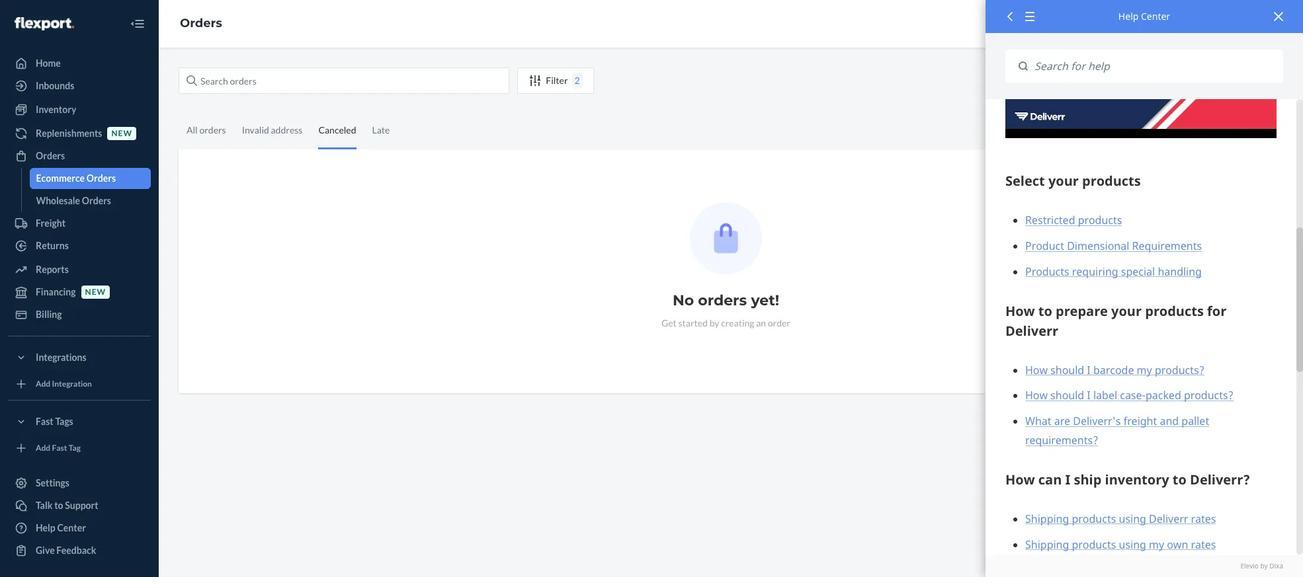 Task type: locate. For each thing, give the bounding box(es) containing it.
ecommerce
[[36, 173, 85, 184]]

home link
[[8, 53, 151, 74]]

filter
[[546, 75, 568, 86]]

new down inventory link
[[112, 129, 132, 139]]

returns link
[[8, 236, 151, 257]]

1 horizontal spatial by
[[1261, 562, 1269, 571]]

by inside elevio by dixa link
[[1261, 562, 1269, 571]]

0 horizontal spatial help center
[[36, 523, 86, 534]]

add inside "link"
[[36, 380, 50, 389]]

1 vertical spatial new
[[85, 288, 106, 297]]

add fast tag
[[36, 444, 81, 454]]

new for replenishments
[[112, 129, 132, 139]]

by left dixa
[[1261, 562, 1269, 571]]

add for add fast tag
[[36, 444, 50, 454]]

order
[[768, 318, 791, 329]]

1 horizontal spatial orders link
[[180, 16, 222, 31]]

canceled
[[319, 124, 356, 136]]

help center up 'search' "search field"
[[1119, 10, 1171, 23]]

add for add integration
[[36, 380, 50, 389]]

orders for all
[[199, 124, 226, 136]]

1 horizontal spatial new
[[112, 129, 132, 139]]

0 vertical spatial center
[[1142, 10, 1171, 23]]

add
[[36, 380, 50, 389], [36, 444, 50, 454]]

1 vertical spatial orders link
[[8, 146, 151, 167]]

center
[[1142, 10, 1171, 23], [57, 523, 86, 534]]

fast tags button
[[8, 412, 151, 433]]

center down talk to support on the bottom left of the page
[[57, 523, 86, 534]]

invalid address
[[242, 124, 303, 136]]

orders link up search icon
[[180, 16, 222, 31]]

help
[[1119, 10, 1139, 23], [36, 523, 55, 534]]

by right 'started'
[[710, 318, 720, 329]]

integrations
[[36, 352, 86, 363]]

help up 'search' "search field"
[[1119, 10, 1139, 23]]

0 horizontal spatial orders link
[[8, 146, 151, 167]]

an
[[757, 318, 767, 329]]

0 vertical spatial help center
[[1119, 10, 1171, 23]]

fast inside dropdown button
[[36, 416, 53, 428]]

support
[[65, 500, 98, 512]]

fast
[[36, 416, 53, 428], [52, 444, 67, 454]]

add left integration
[[36, 380, 50, 389]]

creating
[[722, 318, 755, 329]]

flexport logo image
[[15, 17, 74, 30]]

add integration
[[36, 380, 92, 389]]

add down fast tags
[[36, 444, 50, 454]]

fast left tags
[[36, 416, 53, 428]]

center up 'search' "search field"
[[1142, 10, 1171, 23]]

elevio by dixa
[[1241, 562, 1284, 571]]

talk to support
[[36, 500, 98, 512]]

orders right import
[[1148, 75, 1177, 86]]

dixa
[[1270, 562, 1284, 571]]

settings link
[[8, 473, 151, 494]]

0 vertical spatial add
[[36, 380, 50, 389]]

create order
[[1208, 75, 1263, 86]]

orders
[[199, 124, 226, 136], [699, 292, 747, 310]]

freight
[[36, 218, 66, 229]]

0 horizontal spatial orders
[[199, 124, 226, 136]]

give feedback
[[36, 545, 96, 557]]

all orders
[[187, 124, 226, 136]]

financing
[[36, 287, 76, 298]]

0 horizontal spatial center
[[57, 523, 86, 534]]

help center
[[1119, 10, 1171, 23], [36, 523, 86, 534]]

inbounds link
[[8, 75, 151, 97]]

orders right all in the top of the page
[[199, 124, 226, 136]]

0 vertical spatial help
[[1119, 10, 1139, 23]]

2
[[575, 75, 580, 86]]

1 vertical spatial help
[[36, 523, 55, 534]]

new
[[112, 129, 132, 139], [85, 288, 106, 297]]

1 horizontal spatial orders
[[699, 292, 747, 310]]

by
[[710, 318, 720, 329], [1261, 562, 1269, 571]]

replenishments
[[36, 128, 102, 139]]

orders
[[180, 16, 222, 31], [1148, 75, 1177, 86], [36, 150, 65, 162], [87, 173, 116, 184], [82, 195, 111, 207]]

new down reports link at the top left
[[85, 288, 106, 297]]

orders link up ecommerce orders
[[8, 146, 151, 167]]

orders link
[[180, 16, 222, 31], [8, 146, 151, 167]]

orders for wholesale orders
[[82, 195, 111, 207]]

1 vertical spatial orders
[[699, 292, 747, 310]]

import orders
[[1117, 75, 1177, 86]]

0 vertical spatial fast
[[36, 416, 53, 428]]

fast left tag
[[52, 444, 67, 454]]

give feedback button
[[8, 541, 151, 562]]

2 add from the top
[[36, 444, 50, 454]]

import
[[1117, 75, 1146, 86]]

0 vertical spatial orders
[[199, 124, 226, 136]]

Search orders text field
[[179, 68, 510, 94]]

1 vertical spatial by
[[1261, 562, 1269, 571]]

orders inside "button"
[[1148, 75, 1177, 86]]

0 vertical spatial by
[[710, 318, 720, 329]]

wholesale orders
[[36, 195, 111, 207]]

1 horizontal spatial help
[[1119, 10, 1139, 23]]

orders down ecommerce orders link
[[82, 195, 111, 207]]

1 add from the top
[[36, 380, 50, 389]]

orders up get started by creating an order at right
[[699, 292, 747, 310]]

1 vertical spatial help center
[[36, 523, 86, 534]]

1 horizontal spatial help center
[[1119, 10, 1171, 23]]

help up give
[[36, 523, 55, 534]]

elevio by dixa link
[[1006, 562, 1284, 571]]

0 vertical spatial new
[[112, 129, 132, 139]]

no
[[673, 292, 694, 310]]

0 horizontal spatial help
[[36, 523, 55, 534]]

add integration link
[[8, 374, 151, 395]]

orders up wholesale orders link
[[87, 173, 116, 184]]

1 vertical spatial add
[[36, 444, 50, 454]]

0 horizontal spatial new
[[85, 288, 106, 297]]

billing
[[36, 309, 62, 320]]

help center down to
[[36, 523, 86, 534]]

no orders yet!
[[673, 292, 780, 310]]



Task type: describe. For each thing, give the bounding box(es) containing it.
orders for ecommerce orders
[[87, 173, 116, 184]]

filter 2
[[546, 75, 580, 86]]

create order link
[[1196, 68, 1274, 94]]

orders up ecommerce
[[36, 150, 65, 162]]

help center inside help center link
[[36, 523, 86, 534]]

Search search field
[[1029, 50, 1284, 83]]

help center link
[[8, 518, 151, 539]]

wholesale
[[36, 195, 80, 207]]

talk
[[36, 500, 53, 512]]

all
[[187, 124, 198, 136]]

0 horizontal spatial by
[[710, 318, 720, 329]]

1 vertical spatial center
[[57, 523, 86, 534]]

orders for import orders
[[1148, 75, 1177, 86]]

search image
[[187, 75, 197, 86]]

get started by creating an order
[[662, 318, 791, 329]]

ecommerce orders link
[[29, 168, 151, 189]]

create
[[1208, 75, 1236, 86]]

started
[[679, 318, 708, 329]]

billing link
[[8, 304, 151, 326]]

fast tags
[[36, 416, 73, 428]]

yet!
[[752, 292, 780, 310]]

late
[[372, 124, 390, 136]]

inbounds
[[36, 80, 74, 91]]

inventory link
[[8, 99, 151, 120]]

inventory
[[36, 104, 76, 115]]

settings
[[36, 478, 69, 489]]

feedback
[[56, 545, 96, 557]]

orders for no
[[699, 292, 747, 310]]

new for financing
[[85, 288, 106, 297]]

get
[[662, 318, 677, 329]]

wholesale orders link
[[29, 191, 151, 212]]

home
[[36, 58, 61, 69]]

close navigation image
[[130, 16, 146, 32]]

add fast tag link
[[8, 438, 151, 459]]

orders up search icon
[[180, 16, 222, 31]]

tag
[[69, 444, 81, 454]]

0 vertical spatial orders link
[[180, 16, 222, 31]]

address
[[271, 124, 303, 136]]

empty list image
[[690, 203, 763, 275]]

1 horizontal spatial center
[[1142, 10, 1171, 23]]

invalid
[[242, 124, 269, 136]]

to
[[54, 500, 63, 512]]

integration
[[52, 380, 92, 389]]

order
[[1238, 75, 1263, 86]]

freight link
[[8, 213, 151, 234]]

elevio
[[1241, 562, 1260, 571]]

talk to support button
[[8, 496, 151, 517]]

returns
[[36, 240, 69, 252]]

1 vertical spatial fast
[[52, 444, 67, 454]]

ecommerce orders
[[36, 173, 116, 184]]

import orders button
[[1106, 68, 1188, 94]]

integrations button
[[8, 348, 151, 369]]

tags
[[55, 416, 73, 428]]

reports
[[36, 264, 69, 275]]

reports link
[[8, 259, 151, 281]]

give
[[36, 545, 55, 557]]



Task type: vqa. For each thing, say whether or not it's contained in the screenshot.
Integration
yes



